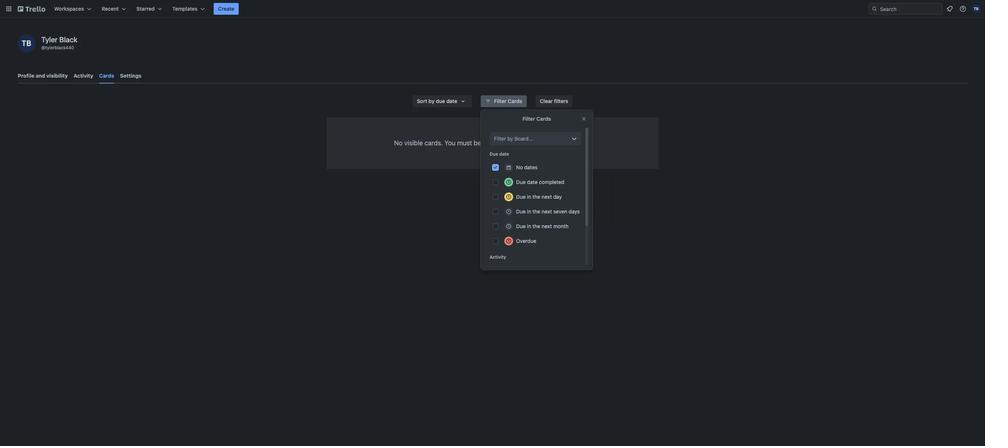 Task type: locate. For each thing, give the bounding box(es) containing it.
0 horizontal spatial tyler black (tylerblack440) image
[[18, 35, 35, 52]]

1 vertical spatial the
[[533, 209, 541, 215]]

cards left the clear
[[508, 98, 522, 104]]

added
[[483, 139, 502, 147]]

date down no visible cards. you must be added to a card for it to appear here.
[[500, 151, 509, 157]]

the
[[533, 194, 541, 200], [533, 209, 541, 215], [533, 223, 541, 230]]

by
[[429, 98, 435, 104], [508, 136, 513, 142]]

2 vertical spatial date
[[527, 179, 538, 185]]

0 vertical spatial next
[[542, 194, 552, 200]]

tyler black (tylerblack440) image left @
[[18, 35, 35, 52]]

templates
[[172, 6, 198, 12]]

no left visible
[[394, 139, 403, 147]]

0 vertical spatial filter
[[494, 98, 507, 104]]

date inside "sort by due date" popup button
[[447, 98, 457, 104]]

no dates
[[516, 164, 538, 171]]

recent button
[[97, 3, 131, 15]]

0 horizontal spatial by
[[429, 98, 435, 104]]

1 vertical spatial in
[[527, 209, 531, 215]]

1 vertical spatial next
[[542, 209, 552, 215]]

next for day
[[542, 194, 552, 200]]

2 vertical spatial in
[[527, 223, 531, 230]]

and
[[36, 73, 45, 79]]

filter cards
[[494, 98, 522, 104], [523, 116, 551, 122]]

1 horizontal spatial cards
[[508, 98, 522, 104]]

0 vertical spatial filter cards
[[494, 98, 522, 104]]

must
[[457, 139, 472, 147]]

seven
[[554, 209, 568, 215]]

0 vertical spatial tyler black (tylerblack440) image
[[972, 4, 981, 13]]

templates button
[[168, 3, 209, 15]]

cards inside button
[[508, 98, 522, 104]]

sort
[[417, 98, 427, 104]]

card
[[516, 139, 529, 147]]

no
[[394, 139, 403, 147], [516, 164, 523, 171]]

to right the it
[[546, 139, 552, 147]]

3 next from the top
[[542, 223, 552, 230]]

date
[[447, 98, 457, 104], [500, 151, 509, 157], [527, 179, 538, 185]]

cards down the clear
[[537, 116, 551, 122]]

1 vertical spatial date
[[500, 151, 509, 157]]

2 vertical spatial filter
[[494, 136, 506, 142]]

1 next from the top
[[542, 194, 552, 200]]

tyler black (tylerblack440) image right the open information menu icon
[[972, 4, 981, 13]]

in down due in the next day
[[527, 209, 531, 215]]

filter by board...
[[494, 136, 533, 142]]

month
[[554, 223, 569, 230]]

1 vertical spatial by
[[508, 136, 513, 142]]

1 vertical spatial filter
[[523, 116, 535, 122]]

create button
[[214, 3, 239, 15]]

1 horizontal spatial no
[[516, 164, 523, 171]]

the down due date completed on the right top of the page
[[533, 194, 541, 200]]

be
[[474, 139, 481, 147]]

due down due date completed on the right top of the page
[[516, 194, 526, 200]]

by inside popup button
[[429, 98, 435, 104]]

2 vertical spatial next
[[542, 223, 552, 230]]

it
[[541, 139, 545, 147]]

by left due
[[429, 98, 435, 104]]

in
[[527, 194, 531, 200], [527, 209, 531, 215], [527, 223, 531, 230]]

0 vertical spatial the
[[533, 194, 541, 200]]

no left dates
[[516, 164, 523, 171]]

due up overdue
[[516, 223, 526, 230]]

dates
[[524, 164, 538, 171]]

filters
[[554, 98, 568, 104]]

the up overdue
[[533, 223, 541, 230]]

appear
[[554, 139, 575, 147]]

due for due in the next month
[[516, 223, 526, 230]]

1 vertical spatial filter cards
[[523, 116, 551, 122]]

to
[[503, 139, 509, 147], [546, 139, 552, 147]]

0 vertical spatial date
[[447, 98, 457, 104]]

1 vertical spatial cards
[[508, 98, 522, 104]]

1 horizontal spatial by
[[508, 136, 513, 142]]

1 vertical spatial activity
[[490, 255, 506, 260]]

a
[[511, 139, 515, 147]]

the for month
[[533, 223, 541, 230]]

tyler
[[41, 35, 58, 44]]

due down no dates at the right
[[516, 179, 526, 185]]

0 vertical spatial activity
[[74, 73, 93, 79]]

3 the from the top
[[533, 223, 541, 230]]

2 horizontal spatial cards
[[537, 116, 551, 122]]

cards right activity "link"
[[99, 73, 114, 79]]

next left seven
[[542, 209, 552, 215]]

in down due date completed on the right top of the page
[[527, 194, 531, 200]]

due
[[490, 151, 498, 157], [516, 179, 526, 185], [516, 194, 526, 200], [516, 209, 526, 215], [516, 223, 526, 230]]

0 horizontal spatial date
[[447, 98, 457, 104]]

2 vertical spatial the
[[533, 223, 541, 230]]

activity
[[74, 73, 93, 79], [490, 255, 506, 260]]

0 vertical spatial in
[[527, 194, 531, 200]]

due in the next day
[[516, 194, 562, 200]]

1 horizontal spatial tyler black (tylerblack440) image
[[972, 4, 981, 13]]

1 horizontal spatial filter cards
[[523, 116, 551, 122]]

date down dates
[[527, 179, 538, 185]]

2 in from the top
[[527, 209, 531, 215]]

1 horizontal spatial to
[[546, 139, 552, 147]]

next for seven
[[542, 209, 552, 215]]

overdue
[[516, 238, 537, 244]]

next
[[542, 194, 552, 200], [542, 209, 552, 215], [542, 223, 552, 230]]

due for due date
[[490, 151, 498, 157]]

0 horizontal spatial no
[[394, 139, 403, 147]]

due down due in the next day
[[516, 209, 526, 215]]

3 in from the top
[[527, 223, 531, 230]]

due down no visible cards. you must be added to a card for it to appear here.
[[490, 151, 498, 157]]

2 horizontal spatial date
[[527, 179, 538, 185]]

0 horizontal spatial filter cards
[[494, 98, 522, 104]]

0 notifications image
[[946, 4, 955, 13]]

1 horizontal spatial activity
[[490, 255, 506, 260]]

to left 'a' at the top of the page
[[503, 139, 509, 147]]

2 next from the top
[[542, 209, 552, 215]]

next left month
[[542, 223, 552, 230]]

filter
[[494, 98, 507, 104], [523, 116, 535, 122], [494, 136, 506, 142]]

in for due in the next seven days
[[527, 209, 531, 215]]

close popover image
[[581, 116, 587, 122]]

0 vertical spatial cards
[[99, 73, 114, 79]]

no for no visible cards. you must be added to a card for it to appear here.
[[394, 139, 403, 147]]

tyler black (tylerblack440) image
[[972, 4, 981, 13], [18, 35, 35, 52]]

visible
[[404, 139, 423, 147]]

0 horizontal spatial to
[[503, 139, 509, 147]]

0 horizontal spatial cards
[[99, 73, 114, 79]]

day
[[554, 194, 562, 200]]

1 horizontal spatial date
[[500, 151, 509, 157]]

next left day
[[542, 194, 552, 200]]

2 vertical spatial cards
[[537, 116, 551, 122]]

cards.
[[425, 139, 443, 147]]

in up overdue
[[527, 223, 531, 230]]

settings link
[[120, 69, 141, 83]]

by left card
[[508, 136, 513, 142]]

1 to from the left
[[503, 139, 509, 147]]

0 vertical spatial by
[[429, 98, 435, 104]]

date for due date completed
[[527, 179, 538, 185]]

1 the from the top
[[533, 194, 541, 200]]

cards
[[99, 73, 114, 79], [508, 98, 522, 104], [537, 116, 551, 122]]

filter cards button
[[481, 95, 527, 107]]

due for due in the next seven days
[[516, 209, 526, 215]]

clear
[[540, 98, 553, 104]]

2 the from the top
[[533, 209, 541, 215]]

the down due in the next day
[[533, 209, 541, 215]]

for
[[531, 139, 539, 147]]

0 vertical spatial no
[[394, 139, 403, 147]]

filter inside button
[[494, 98, 507, 104]]

tyler black @ tylerblack440
[[41, 35, 77, 50]]

1 in from the top
[[527, 194, 531, 200]]

date right due
[[447, 98, 457, 104]]

1 vertical spatial no
[[516, 164, 523, 171]]

next for month
[[542, 223, 552, 230]]

visibility
[[46, 73, 68, 79]]



Task type: vqa. For each thing, say whether or not it's contained in the screenshot.
THE JAMES PETERSON (JAMESPETERSON93) Icon inside Primary Element
no



Task type: describe. For each thing, give the bounding box(es) containing it.
@
[[41, 45, 45, 50]]

sort by due date
[[417, 98, 457, 104]]

filter cards inside button
[[494, 98, 522, 104]]

tylerblack440
[[45, 45, 74, 50]]

activity link
[[74, 69, 93, 83]]

here.
[[576, 139, 591, 147]]

workspaces button
[[50, 3, 96, 15]]

sort by due date button
[[413, 95, 472, 107]]

the for seven
[[533, 209, 541, 215]]

clear filters button
[[536, 95, 573, 107]]

due in the next seven days
[[516, 209, 580, 215]]

black
[[59, 35, 77, 44]]

2 to from the left
[[546, 139, 552, 147]]

due date completed
[[516, 179, 565, 185]]

due in the next month
[[516, 223, 569, 230]]

in for due in the next month
[[527, 223, 531, 230]]

completed
[[539, 179, 565, 185]]

the for day
[[533, 194, 541, 200]]

starred button
[[132, 3, 166, 15]]

settings
[[120, 73, 141, 79]]

workspaces
[[54, 6, 84, 12]]

create
[[218, 6, 234, 12]]

1 vertical spatial tyler black (tylerblack440) image
[[18, 35, 35, 52]]

date for due date
[[500, 151, 509, 157]]

starred
[[136, 6, 155, 12]]

no for no dates
[[516, 164, 523, 171]]

due for due date completed
[[516, 179, 526, 185]]

days
[[569, 209, 580, 215]]

no visible cards. you must be added to a card for it to appear here.
[[394, 139, 591, 147]]

clear filters
[[540, 98, 568, 104]]

due
[[436, 98, 445, 104]]

Search field
[[878, 3, 942, 14]]

due for due in the next day
[[516, 194, 526, 200]]

back to home image
[[18, 3, 45, 15]]

in for due in the next day
[[527, 194, 531, 200]]

by for sort
[[429, 98, 435, 104]]

board...
[[515, 136, 533, 142]]

profile
[[18, 73, 34, 79]]

cards link
[[99, 69, 114, 84]]

you
[[445, 139, 456, 147]]

open information menu image
[[960, 5, 967, 13]]

0 horizontal spatial activity
[[74, 73, 93, 79]]

primary element
[[0, 0, 985, 18]]

profile and visibility link
[[18, 69, 68, 83]]

due date
[[490, 151, 509, 157]]

recent
[[102, 6, 119, 12]]

profile and visibility
[[18, 73, 68, 79]]

by for filter
[[508, 136, 513, 142]]

search image
[[872, 6, 878, 12]]



